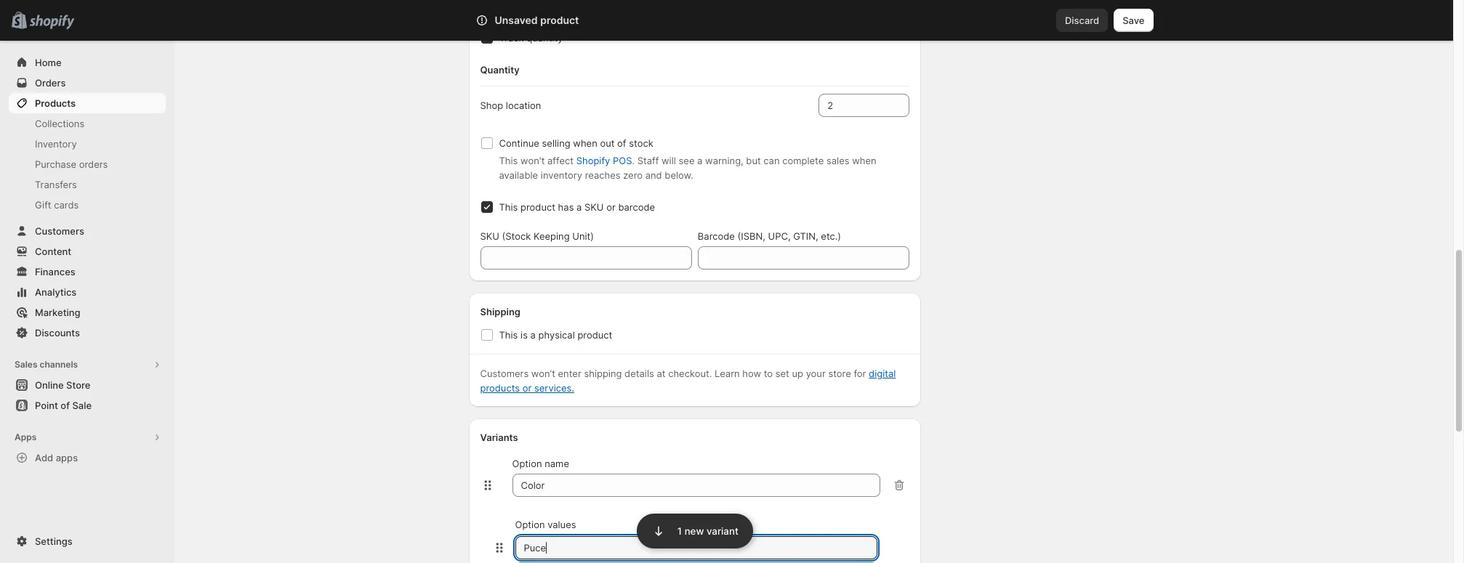 Task type: vqa. For each thing, say whether or not it's contained in the screenshot.
Shopify Image
yes



Task type: locate. For each thing, give the bounding box(es) containing it.
1 new variant
[[678, 526, 739, 537]]

or
[[607, 201, 616, 213], [523, 383, 532, 394]]

this won't affect shopify pos
[[499, 155, 632, 167]]

but
[[746, 155, 761, 167]]

orders
[[35, 77, 66, 89]]

this left the is
[[499, 329, 518, 341]]

new
[[685, 526, 704, 537]]

a right has
[[577, 201, 582, 213]]

variant
[[707, 526, 739, 537]]

None text field
[[515, 537, 878, 560]]

product up 'quantity'
[[540, 14, 579, 26]]

store
[[66, 380, 90, 391]]

gift cards
[[35, 199, 79, 211]]

a right see
[[698, 155, 703, 167]]

analytics link
[[9, 282, 166, 303]]

1 horizontal spatial customers
[[480, 368, 529, 380]]

shop
[[480, 100, 503, 111]]

option left values
[[515, 519, 545, 531]]

option left name
[[512, 458, 542, 470]]

0 horizontal spatial inventory
[[35, 138, 77, 150]]

quantity
[[527, 32, 563, 44]]

0 vertical spatial option
[[512, 458, 542, 470]]

1 new variant button
[[637, 513, 753, 549]]

0 vertical spatial this
[[499, 155, 518, 167]]

products
[[480, 383, 520, 394]]

upc,
[[768, 231, 791, 242]]

customers for customers won't enter shipping details at checkout. learn how to set up your store for
[[480, 368, 529, 380]]

below.
[[665, 169, 694, 181]]

when up the shopify
[[573, 137, 598, 149]]

continue
[[499, 137, 540, 149]]

online store link
[[9, 375, 166, 396]]

1 vertical spatial a
[[577, 201, 582, 213]]

this up available
[[499, 155, 518, 167]]

see
[[679, 155, 695, 167]]

1 vertical spatial product
[[521, 201, 556, 213]]

1 horizontal spatial sku
[[585, 201, 604, 213]]

this for this won't affect shopify pos
[[499, 155, 518, 167]]

0 vertical spatial product
[[540, 14, 579, 26]]

2 horizontal spatial a
[[698, 155, 703, 167]]

option values
[[515, 519, 576, 531]]

gift cards link
[[9, 195, 166, 215]]

sku
[[585, 201, 604, 213], [480, 231, 500, 242]]

1 vertical spatial option
[[515, 519, 545, 531]]

barcode
[[698, 231, 735, 242]]

point of sale link
[[9, 396, 166, 416]]

products
[[35, 97, 76, 109]]

warning,
[[706, 155, 744, 167]]

finances
[[35, 266, 75, 278]]

sales channels button
[[9, 355, 166, 375]]

Barcode (ISBN, UPC, GTIN, etc.) text field
[[698, 247, 910, 270]]

sku left (stock
[[480, 231, 500, 242]]

when right sales
[[852, 155, 877, 167]]

location
[[506, 100, 541, 111]]

finances link
[[9, 262, 166, 282]]

Size text field
[[512, 474, 881, 497]]

0 horizontal spatial customers
[[35, 225, 84, 237]]

up
[[792, 368, 804, 380]]

0 vertical spatial when
[[573, 137, 598, 149]]

or left barcode
[[607, 201, 616, 213]]

0 horizontal spatial when
[[573, 137, 598, 149]]

settings link
[[9, 532, 166, 552]]

0 horizontal spatial of
[[61, 400, 70, 412]]

customers up content
[[35, 225, 84, 237]]

0 vertical spatial sku
[[585, 201, 604, 213]]

1 vertical spatial this
[[499, 201, 518, 213]]

gtin,
[[794, 231, 819, 242]]

save button
[[1114, 9, 1154, 32]]

point of sale button
[[0, 396, 175, 416]]

barcode
[[618, 201, 655, 213]]

0 vertical spatial inventory
[[480, 3, 524, 15]]

of inside 'link'
[[61, 400, 70, 412]]

and
[[646, 169, 662, 181]]

customers up products
[[480, 368, 529, 380]]

etc.)
[[821, 231, 841, 242]]

0 vertical spatial a
[[698, 155, 703, 167]]

or down the "won't" on the left
[[523, 383, 532, 394]]

of right the "out"
[[617, 137, 627, 149]]

product left has
[[521, 201, 556, 213]]

1 vertical spatial inventory
[[35, 138, 77, 150]]

of left sale at the bottom of the page
[[61, 400, 70, 412]]

learn
[[715, 368, 740, 380]]

gift
[[35, 199, 51, 211]]

1 vertical spatial of
[[61, 400, 70, 412]]

your
[[806, 368, 826, 380]]

1 horizontal spatial of
[[617, 137, 627, 149]]

zero
[[623, 169, 643, 181]]

product for this
[[521, 201, 556, 213]]

0 vertical spatial or
[[607, 201, 616, 213]]

1 vertical spatial when
[[852, 155, 877, 167]]

cards
[[54, 199, 79, 211]]

collections link
[[9, 113, 166, 134]]

inventory up purchase
[[35, 138, 77, 150]]

track
[[499, 32, 524, 44]]

store
[[829, 368, 851, 380]]

shopify pos link
[[576, 155, 632, 167]]

reaches
[[585, 169, 621, 181]]

1 vertical spatial or
[[523, 383, 532, 394]]

home link
[[9, 52, 166, 73]]

apps
[[56, 452, 78, 464]]

shipping
[[584, 368, 622, 380]]

1 this from the top
[[499, 155, 518, 167]]

2 this from the top
[[499, 201, 518, 213]]

0 horizontal spatial sku
[[480, 231, 500, 242]]

1 vertical spatial customers
[[480, 368, 529, 380]]

unsaved product
[[495, 14, 579, 26]]

this up (stock
[[499, 201, 518, 213]]

0 horizontal spatial or
[[523, 383, 532, 394]]

won't
[[521, 155, 545, 167]]

won't
[[532, 368, 556, 380]]

customers won't enter shipping details at checkout. learn how to set up your store for
[[480, 368, 869, 380]]

3 this from the top
[[499, 329, 518, 341]]

for
[[854, 368, 866, 380]]

channels
[[40, 359, 78, 370]]

continue selling when out of stock
[[499, 137, 654, 149]]

None number field
[[819, 94, 888, 117]]

a right the is
[[531, 329, 536, 341]]

product
[[540, 14, 579, 26], [521, 201, 556, 213], [578, 329, 613, 341]]

this product has a sku or barcode
[[499, 201, 655, 213]]

1
[[678, 526, 682, 537]]

purchase orders link
[[9, 154, 166, 175]]

1 horizontal spatial inventory
[[480, 3, 524, 15]]

inventory up track
[[480, 3, 524, 15]]

at
[[657, 368, 666, 380]]

quantity
[[480, 64, 520, 76]]

2 vertical spatial this
[[499, 329, 518, 341]]

sales
[[827, 155, 850, 167]]

sku right has
[[585, 201, 604, 213]]

0 vertical spatial customers
[[35, 225, 84, 237]]

(isbn,
[[738, 231, 766, 242]]

is
[[521, 329, 528, 341]]

product for unsaved
[[540, 14, 579, 26]]

. staff will see a warning, but can complete sales when available inventory reaches zero and below.
[[499, 155, 877, 181]]

can
[[764, 155, 780, 167]]

1 horizontal spatial when
[[852, 155, 877, 167]]

digital products or services.
[[480, 368, 896, 394]]

add apps
[[35, 452, 78, 464]]

product right physical
[[578, 329, 613, 341]]

option
[[512, 458, 542, 470], [515, 519, 545, 531]]

complete
[[783, 155, 824, 167]]

0 horizontal spatial a
[[531, 329, 536, 341]]



Task type: describe. For each thing, give the bounding box(es) containing it.
a inside the '. staff will see a warning, but can complete sales when available inventory reaches zero and below.'
[[698, 155, 703, 167]]

sale
[[72, 400, 92, 412]]

0 vertical spatial of
[[617, 137, 627, 149]]

values
[[548, 519, 576, 531]]

inventory inside "link"
[[35, 138, 77, 150]]

discounts
[[35, 327, 80, 339]]

transfers
[[35, 179, 77, 191]]

staff
[[638, 155, 659, 167]]

1 horizontal spatial or
[[607, 201, 616, 213]]

affect
[[548, 155, 574, 167]]

this for this is a physical product
[[499, 329, 518, 341]]

marketing link
[[9, 303, 166, 323]]

barcode (isbn, upc, gtin, etc.)
[[698, 231, 841, 242]]

shopify
[[576, 155, 610, 167]]

discard
[[1065, 15, 1100, 26]]

option name
[[512, 458, 569, 470]]

save
[[1123, 15, 1145, 26]]

sales channels
[[15, 359, 78, 370]]

unsaved
[[495, 14, 538, 26]]

set
[[776, 368, 790, 380]]

enter
[[558, 368, 582, 380]]

1 vertical spatial sku
[[480, 231, 500, 242]]

unit)
[[573, 231, 594, 242]]

available
[[499, 169, 538, 181]]

digital products or services. link
[[480, 368, 896, 394]]

apps button
[[9, 428, 166, 448]]

online
[[35, 380, 64, 391]]

checkout.
[[668, 368, 712, 380]]

orders
[[79, 159, 108, 170]]

customers link
[[9, 221, 166, 241]]

out
[[600, 137, 615, 149]]

inventory link
[[9, 134, 166, 154]]

point of sale
[[35, 400, 92, 412]]

option for option name
[[512, 458, 542, 470]]

shopify image
[[29, 15, 74, 30]]

online store
[[35, 380, 90, 391]]

online store button
[[0, 375, 175, 396]]

2 vertical spatial a
[[531, 329, 536, 341]]

home
[[35, 57, 62, 68]]

search button
[[516, 9, 938, 32]]

track quantity
[[499, 32, 563, 44]]

how
[[743, 368, 761, 380]]

.
[[632, 155, 635, 167]]

shop location
[[480, 100, 541, 111]]

discounts link
[[9, 323, 166, 343]]

physical
[[539, 329, 575, 341]]

variants
[[480, 432, 518, 444]]

analytics
[[35, 287, 77, 298]]

SKU (Stock Keeping Unit) text field
[[480, 247, 692, 270]]

orders link
[[9, 73, 166, 93]]

selling
[[542, 137, 571, 149]]

option for option values
[[515, 519, 545, 531]]

transfers link
[[9, 175, 166, 195]]

purchase
[[35, 159, 76, 170]]

name
[[545, 458, 569, 470]]

or inside digital products or services.
[[523, 383, 532, 394]]

apps
[[15, 432, 37, 443]]

this for this product has a sku or barcode
[[499, 201, 518, 213]]

point
[[35, 400, 58, 412]]

stock
[[629, 137, 654, 149]]

customers for customers
[[35, 225, 84, 237]]

sku (stock keeping unit)
[[480, 231, 594, 242]]

search
[[540, 15, 571, 26]]

1 horizontal spatial a
[[577, 201, 582, 213]]

services.
[[535, 383, 574, 394]]

collections
[[35, 118, 84, 129]]

2 vertical spatial product
[[578, 329, 613, 341]]

has
[[558, 201, 574, 213]]

this is a physical product
[[499, 329, 613, 341]]

to
[[764, 368, 773, 380]]

discard button
[[1057, 9, 1109, 32]]

products link
[[9, 93, 166, 113]]

will
[[662, 155, 676, 167]]

when inside the '. staff will see a warning, but can complete sales when available inventory reaches zero and below.'
[[852, 155, 877, 167]]

keeping
[[534, 231, 570, 242]]

digital
[[869, 368, 896, 380]]

shipping
[[480, 306, 521, 318]]

content link
[[9, 241, 166, 262]]

pos
[[613, 155, 632, 167]]

(stock
[[502, 231, 531, 242]]



